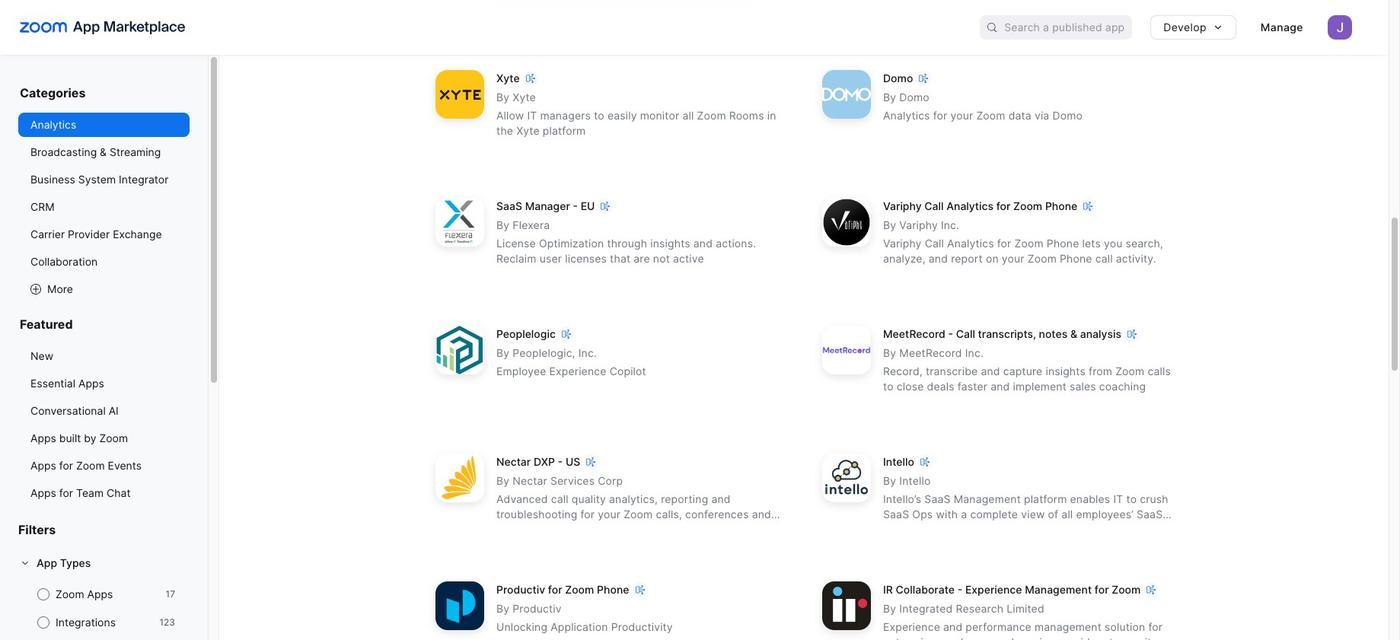 Task type: describe. For each thing, give the bounding box(es) containing it.
featured
[[20, 317, 73, 332]]

management
[[1035, 621, 1102, 634]]

collaboration
[[30, 255, 98, 268]]

search a published app element
[[981, 15, 1133, 40]]

analytics inside the "by domo analytics for your zoom data via domo"
[[884, 109, 931, 122]]

zoom up solution
[[1112, 584, 1142, 597]]

licenses
[[565, 252, 607, 265]]

exchange
[[113, 228, 162, 241]]

0 horizontal spatial &
[[100, 146, 107, 158]]

and up 'faster'
[[982, 365, 1001, 378]]

and inside by flexera license optimization through insights and actions. reclaim user licenses that are not active
[[694, 237, 713, 250]]

and left managed
[[945, 636, 964, 641]]

0 vertical spatial variphy
[[884, 200, 922, 213]]

app types button
[[18, 552, 190, 576]]

broadcasting & streaming
[[30, 146, 161, 158]]

reporting
[[661, 493, 709, 506]]

call inside by variphy inc. variphy call analytics for zoom phone lets you search, analyze, and report on your zoom phone call activity.
[[925, 237, 945, 250]]

call inside by variphy inc. variphy call analytics for zoom phone lets you search, analyze, and report on your zoom phone call activity.
[[1096, 252, 1114, 265]]

2 vertical spatial variphy
[[884, 237, 922, 250]]

research
[[956, 603, 1004, 616]]

saas up usage,
[[884, 508, 910, 521]]

data
[[1009, 109, 1032, 122]]

zoom inside the "by domo analytics for your zoom data via domo"
[[977, 109, 1006, 122]]

zoom down the types
[[56, 588, 84, 601]]

close
[[897, 380, 924, 393]]

apps for zoom events link
[[18, 454, 190, 478]]

0 vertical spatial nectar
[[497, 456, 531, 469]]

2 vertical spatial xyte
[[517, 124, 540, 137]]

flexera
[[513, 219, 550, 232]]

not
[[654, 252, 670, 265]]

apps for apps built by zoom
[[30, 432, 56, 445]]

zoom up by variphy inc. variphy call analytics for zoom phone lets you search, analyze, and report on your zoom phone call activity.
[[1014, 200, 1043, 213]]

saas manager - eu
[[497, 200, 595, 213]]

managed
[[967, 636, 1015, 641]]

analytics inside by variphy inc. variphy call analytics for zoom phone lets you search, analyze, and report on your zoom phone call activity.
[[948, 237, 995, 250]]

analysis
[[1081, 328, 1122, 341]]

the
[[497, 124, 514, 137]]

apps for team chat
[[30, 487, 131, 500]]

apps for apps for zoom events
[[30, 459, 56, 472]]

record,
[[884, 365, 923, 378]]

a
[[962, 508, 968, 521]]

system
[[78, 173, 116, 186]]

for inside by variphy inc. variphy call analytics for zoom phone lets you search, analyze, and report on your zoom phone call activity.
[[998, 237, 1012, 250]]

zoom apps
[[56, 588, 113, 601]]

faster
[[958, 380, 988, 393]]

view
[[1022, 508, 1046, 521]]

dxp
[[534, 456, 555, 469]]

123
[[160, 617, 175, 629]]

ops
[[913, 508, 933, 521]]

analyze,
[[884, 252, 926, 265]]

it inside by intello intello's saas management platform enables it to crush saas ops with a complete view of all employees' saas usage, compliance, security and spend.
[[1114, 493, 1124, 506]]

your inside by variphy inc. variphy call analytics for zoom phone lets you search, analyze, and report on your zoom phone call activity.
[[1002, 252, 1025, 265]]

conversational
[[30, 405, 106, 417]]

featured button
[[18, 317, 190, 344]]

by peoplelogic, inc. employee experience copilot
[[497, 347, 647, 378]]

with
[[937, 508, 959, 521]]

more
[[47, 283, 73, 296]]

to inside by intello intello's saas management platform enables it to crush saas ops with a complete view of all employees' saas usage, compliance, security and spend.
[[1127, 493, 1138, 506]]

activity.
[[1117, 252, 1157, 265]]

through
[[607, 237, 648, 250]]

notes
[[1040, 328, 1068, 341]]

reclaim
[[497, 252, 537, 265]]

allow
[[497, 109, 524, 122]]

integrator
[[119, 173, 169, 186]]

copilot
[[610, 365, 647, 378]]

broadcasting
[[30, 146, 97, 158]]

by
[[84, 432, 96, 445]]

quality
[[572, 493, 606, 506]]

inc. for meetrecord inc.
[[966, 347, 984, 360]]

0 vertical spatial xyte
[[497, 72, 520, 85]]

essential
[[30, 377, 75, 390]]

to inside by integrated research limited experience and performance management solution for enterprises and managed service providers to monitor
[[1110, 636, 1120, 641]]

categories
[[20, 85, 86, 101]]

1 horizontal spatial &
[[1071, 328, 1078, 341]]

via
[[1035, 109, 1050, 122]]

capture
[[1004, 365, 1043, 378]]

1 vertical spatial experience
[[966, 584, 1023, 597]]

saas up the with
[[925, 493, 951, 506]]

to inside by xyte allow it managers to easily monitor all zoom rooms in the xyte platform
[[594, 109, 605, 122]]

spend.
[[1053, 524, 1087, 537]]

carrier provider exchange link
[[18, 222, 190, 247]]

1 vertical spatial variphy
[[900, 219, 938, 232]]

conferences
[[686, 508, 749, 521]]

us
[[566, 456, 581, 469]]

manage
[[1261, 21, 1304, 34]]

service
[[1018, 636, 1055, 641]]

experience for inc.
[[550, 365, 607, 378]]

deals
[[928, 380, 955, 393]]

enables
[[1071, 493, 1111, 506]]

employees'
[[1077, 508, 1134, 521]]

develop button
[[1151, 15, 1237, 40]]

variphy call analytics for zoom phone
[[884, 200, 1078, 213]]

platform inside by intello intello's saas management platform enables it to crush saas ops with a complete view of all employees' saas usage, compliance, security and spend.
[[1025, 493, 1068, 506]]

apps built by zoom
[[30, 432, 128, 445]]

carrier provider exchange
[[30, 228, 162, 241]]

meetrecord inside by meetrecord inc. record, transcribe and capture insights from zoom calls to close deals faster and implement sales coaching
[[900, 347, 963, 360]]

- for by integrated research limited experience and performance management solution for enterprises and managed service providers to monitor
[[958, 584, 963, 597]]

2 vertical spatial domo
[[1053, 109, 1083, 122]]

business
[[30, 173, 75, 186]]

phone up by productiv unlocking application productivity
[[597, 584, 630, 597]]

0 vertical spatial intello
[[884, 456, 915, 469]]

ir collaborate - experience management for zoom
[[884, 584, 1142, 597]]

solution
[[1105, 621, 1146, 634]]

providers
[[1058, 636, 1107, 641]]

actions.
[[716, 237, 757, 250]]

filters
[[18, 523, 56, 538]]

by for by peoplelogic, inc. employee experience copilot
[[497, 347, 510, 360]]

- for by nectar services corp advanced call quality analytics, reporting and troubleshooting for your zoom calls, conferences and webinars
[[558, 456, 563, 469]]

limited
[[1007, 603, 1045, 616]]

insights inside by meetrecord inc. record, transcribe and capture insights from zoom calls to close deals faster and implement sales coaching
[[1046, 365, 1086, 378]]

by for by variphy inc. variphy call analytics for zoom phone lets you search, analyze, and report on your zoom phone call activity.
[[884, 219, 897, 232]]

zoom inside 'link'
[[76, 459, 105, 472]]

collaboration link
[[18, 250, 190, 274]]

crm
[[30, 200, 55, 213]]

zoom inside by xyte allow it managers to easily monitor all zoom rooms in the xyte platform
[[697, 109, 727, 122]]

management for platform
[[954, 493, 1022, 506]]

your inside the "by domo analytics for your zoom data via domo"
[[951, 109, 974, 122]]

zoom inside by nectar services corp advanced call quality analytics, reporting and troubleshooting for your zoom calls, conferences and webinars
[[624, 508, 653, 521]]

1 vertical spatial xyte
[[513, 91, 536, 104]]

coaching
[[1100, 380, 1147, 393]]

search,
[[1126, 237, 1164, 250]]

categories button
[[18, 85, 190, 113]]

essential apps
[[30, 377, 104, 390]]

performance
[[966, 621, 1032, 634]]

1 vertical spatial domo
[[900, 91, 930, 104]]

inc. for peoplelogic, inc.
[[579, 347, 597, 360]]

0 vertical spatial productiv
[[497, 584, 546, 597]]

new link
[[18, 344, 190, 369]]



Task type: vqa. For each thing, say whether or not it's contained in the screenshot.


Task type: locate. For each thing, give the bounding box(es) containing it.
0 horizontal spatial platform
[[543, 124, 586, 137]]

by inside by productiv unlocking application productivity
[[497, 603, 510, 616]]

apps for team chat link
[[18, 481, 190, 506]]

- up research
[[958, 584, 963, 597]]

zoom right by
[[99, 432, 128, 445]]

xyte
[[497, 72, 520, 85], [513, 91, 536, 104], [517, 124, 540, 137]]

0 vertical spatial call
[[1096, 252, 1114, 265]]

all inside by intello intello's saas management platform enables it to crush saas ops with a complete view of all employees' saas usage, compliance, security and spend.
[[1062, 508, 1074, 521]]

banner containing develop
[[0, 0, 1390, 55]]

meetrecord up record,
[[884, 328, 946, 341]]

experience up enterprises
[[884, 621, 941, 634]]

for inside the "by domo analytics for your zoom data via domo"
[[934, 109, 948, 122]]

all
[[683, 109, 694, 122], [1062, 508, 1074, 521]]

apps down new link
[[78, 377, 104, 390]]

2 vertical spatial your
[[598, 508, 621, 521]]

it
[[527, 109, 537, 122], [1114, 493, 1124, 506]]

security
[[986, 524, 1027, 537]]

lets
[[1083, 237, 1102, 250]]

by for by nectar services corp advanced call quality analytics, reporting and troubleshooting for your zoom calls, conferences and webinars
[[497, 475, 510, 488]]

zoom
[[697, 109, 727, 122], [977, 109, 1006, 122], [1014, 200, 1043, 213], [1015, 237, 1044, 250], [1028, 252, 1057, 265], [1116, 365, 1145, 378], [99, 432, 128, 445], [76, 459, 105, 472], [624, 508, 653, 521], [565, 584, 595, 597], [1112, 584, 1142, 597], [56, 588, 84, 601]]

analytics,
[[609, 493, 658, 506]]

for inside by integrated research limited experience and performance management solution for enterprises and managed service providers to monitor
[[1149, 621, 1163, 634]]

conversational ai
[[30, 405, 119, 417]]

transcribe
[[926, 365, 978, 378]]

zoom down by
[[76, 459, 105, 472]]

for inside 'link'
[[59, 459, 73, 472]]

apps up filters
[[30, 487, 56, 500]]

1 horizontal spatial it
[[1114, 493, 1124, 506]]

meetrecord - call transcripts, notes & analysis
[[884, 328, 1122, 341]]

1 horizontal spatial experience
[[884, 621, 941, 634]]

zoom inside by meetrecord inc. record, transcribe and capture insights from zoom calls to close deals faster and implement sales coaching
[[1116, 365, 1145, 378]]

0 horizontal spatial all
[[683, 109, 694, 122]]

2 horizontal spatial inc.
[[966, 347, 984, 360]]

platform up of
[[1025, 493, 1068, 506]]

1 vertical spatial all
[[1062, 508, 1074, 521]]

and up active
[[694, 237, 713, 250]]

- for by flexera license optimization through insights and actions. reclaim user licenses that are not active
[[573, 200, 578, 213]]

and inside by variphy inc. variphy call analytics for zoom phone lets you search, analyze, and report on your zoom phone call activity.
[[929, 252, 949, 265]]

0 vertical spatial platform
[[543, 124, 586, 137]]

apps left built
[[30, 432, 56, 445]]

and down research
[[944, 621, 963, 634]]

1 vertical spatial nectar
[[513, 475, 548, 488]]

inc. down variphy call analytics for zoom phone on the top of the page
[[942, 219, 960, 232]]

broadcasting & streaming link
[[18, 140, 190, 165]]

by for by productiv unlocking application productivity
[[497, 603, 510, 616]]

by variphy inc. variphy call analytics for zoom phone lets you search, analyze, and report on your zoom phone call activity.
[[884, 219, 1164, 265]]

by
[[497, 91, 510, 104], [884, 91, 897, 104], [497, 219, 510, 232], [884, 219, 897, 232], [497, 347, 510, 360], [884, 347, 897, 360], [497, 475, 510, 488], [884, 475, 897, 488], [497, 603, 510, 616], [884, 603, 897, 616]]

call inside by nectar services corp advanced call quality analytics, reporting and troubleshooting for your zoom calls, conferences and webinars
[[551, 493, 569, 506]]

all right monitor
[[683, 109, 694, 122]]

apps for zoom events
[[30, 459, 142, 472]]

optimization
[[539, 237, 604, 250]]

Search text field
[[1005, 16, 1133, 39]]

it inside by xyte allow it managers to easily monitor all zoom rooms in the xyte platform
[[527, 109, 537, 122]]

1 vertical spatial intello
[[900, 475, 931, 488]]

domo
[[884, 72, 914, 85], [900, 91, 930, 104], [1053, 109, 1083, 122]]

and inside by intello intello's saas management platform enables it to crush saas ops with a complete view of all employees' saas usage, compliance, security and spend.
[[1030, 524, 1049, 537]]

apps built by zoom link
[[18, 427, 190, 451]]

eu
[[581, 200, 595, 213]]

0 horizontal spatial experience
[[550, 365, 607, 378]]

1 vertical spatial management
[[1026, 584, 1093, 597]]

management up limited
[[1026, 584, 1093, 597]]

inc. inside by peoplelogic, inc. employee experience copilot
[[579, 347, 597, 360]]

1 vertical spatial insights
[[1046, 365, 1086, 378]]

active
[[673, 252, 704, 265]]

enterprises
[[884, 636, 942, 641]]

1 vertical spatial call
[[925, 237, 945, 250]]

zoom left the rooms in the right top of the page
[[697, 109, 727, 122]]

1 horizontal spatial insights
[[1046, 365, 1086, 378]]

and down the capture
[[991, 380, 1010, 393]]

phone down 'lets'
[[1060, 252, 1093, 265]]

and right conferences
[[752, 508, 772, 521]]

nectar up advanced
[[513, 475, 548, 488]]

0 vertical spatial management
[[954, 493, 1022, 506]]

to down solution
[[1110, 636, 1120, 641]]

insights up sales
[[1046, 365, 1086, 378]]

0 horizontal spatial management
[[954, 493, 1022, 506]]

manage button
[[1249, 15, 1316, 40]]

phone left 'lets'
[[1047, 237, 1080, 250]]

saas down crush
[[1137, 508, 1163, 521]]

1 horizontal spatial platform
[[1025, 493, 1068, 506]]

17
[[166, 589, 175, 600]]

chat
[[107, 487, 131, 500]]

by meetrecord inc. record, transcribe and capture insights from zoom calls to close deals faster and implement sales coaching
[[884, 347, 1172, 393]]

corp
[[598, 475, 623, 488]]

- up transcribe at bottom
[[949, 328, 954, 341]]

productiv inside by productiv unlocking application productivity
[[513, 603, 562, 616]]

by inside by xyte allow it managers to easily monitor all zoom rooms in the xyte platform
[[497, 91, 510, 104]]

by inside the "by domo analytics for your zoom data via domo"
[[884, 91, 897, 104]]

intello's
[[884, 493, 922, 506]]

by inside by variphy inc. variphy call analytics for zoom phone lets you search, analyze, and report on your zoom phone call activity.
[[884, 219, 897, 232]]

easily
[[608, 109, 637, 122]]

2 vertical spatial experience
[[884, 621, 941, 634]]

for inside by nectar services corp advanced call quality analytics, reporting and troubleshooting for your zoom calls, conferences and webinars
[[581, 508, 595, 521]]

by xyte allow it managers to easily monitor all zoom rooms in the xyte platform
[[497, 91, 777, 137]]

new
[[30, 350, 53, 363]]

implement
[[1014, 380, 1067, 393]]

and up conferences
[[712, 493, 731, 506]]

0 vertical spatial call
[[925, 200, 944, 213]]

management for for
[[1026, 584, 1093, 597]]

employee
[[497, 365, 547, 378]]

inc.
[[942, 219, 960, 232], [579, 347, 597, 360], [966, 347, 984, 360]]

and
[[694, 237, 713, 250], [929, 252, 949, 265], [982, 365, 1001, 378], [991, 380, 1010, 393], [712, 493, 731, 506], [752, 508, 772, 521], [1030, 524, 1049, 537], [944, 621, 963, 634], [945, 636, 964, 641]]

1 horizontal spatial all
[[1062, 508, 1074, 521]]

your left data
[[951, 109, 974, 122]]

to left crush
[[1127, 493, 1138, 506]]

phone up by variphy inc. variphy call analytics for zoom phone lets you search, analyze, and report on your zoom phone call activity.
[[1046, 200, 1078, 213]]

2 horizontal spatial your
[[1002, 252, 1025, 265]]

inc. right peoplelogic,
[[579, 347, 597, 360]]

0 horizontal spatial insights
[[651, 237, 691, 250]]

0 vertical spatial domo
[[884, 72, 914, 85]]

in
[[768, 109, 777, 122]]

on
[[986, 252, 999, 265]]

experience inside by peoplelogic, inc. employee experience copilot
[[550, 365, 607, 378]]

zoom up by productiv unlocking application productivity
[[565, 584, 595, 597]]

platform down the managers
[[543, 124, 586, 137]]

1 vertical spatial &
[[1071, 328, 1078, 341]]

ai
[[109, 405, 119, 417]]

experience
[[550, 365, 607, 378], [966, 584, 1023, 597], [884, 621, 941, 634]]

all right of
[[1062, 508, 1074, 521]]

1 vertical spatial productiv
[[513, 603, 562, 616]]

1 horizontal spatial call
[[1096, 252, 1114, 265]]

by inside by meetrecord inc. record, transcribe and capture insights from zoom calls to close deals faster and implement sales coaching
[[884, 347, 897, 360]]

inc. inside by variphy inc. variphy call analytics for zoom phone lets you search, analyze, and report on your zoom phone call activity.
[[942, 219, 960, 232]]

0 vertical spatial insights
[[651, 237, 691, 250]]

troubleshooting
[[497, 508, 578, 521]]

usage,
[[884, 524, 918, 537]]

0 vertical spatial it
[[527, 109, 537, 122]]

by for by meetrecord inc. record, transcribe and capture insights from zoom calls to close deals faster and implement sales coaching
[[884, 347, 897, 360]]

2 horizontal spatial experience
[[966, 584, 1023, 597]]

1 vertical spatial meetrecord
[[900, 347, 963, 360]]

to inside by meetrecord inc. record, transcribe and capture insights from zoom calls to close deals faster and implement sales coaching
[[884, 380, 894, 393]]

1 horizontal spatial inc.
[[942, 219, 960, 232]]

nectar inside by nectar services corp advanced call quality analytics, reporting and troubleshooting for your zoom calls, conferences and webinars
[[513, 475, 548, 488]]

it right allow
[[527, 109, 537, 122]]

apps inside 'link'
[[30, 459, 56, 472]]

that
[[610, 252, 631, 265]]

nectar left dxp
[[497, 456, 531, 469]]

banner
[[0, 0, 1390, 55]]

by inside by peoplelogic, inc. employee experience copilot
[[497, 347, 510, 360]]

0 vertical spatial experience
[[550, 365, 607, 378]]

productivity
[[612, 621, 673, 634]]

zoom down analytics,
[[624, 508, 653, 521]]

ir
[[884, 584, 893, 597]]

and down the view
[[1030, 524, 1049, 537]]

call down services
[[551, 493, 569, 506]]

nectar dxp - us
[[497, 456, 581, 469]]

saas up 'flexera'
[[497, 200, 523, 213]]

of
[[1049, 508, 1059, 521]]

1 vertical spatial platform
[[1025, 493, 1068, 506]]

insights inside by flexera license optimization through insights and actions. reclaim user licenses that are not active
[[651, 237, 691, 250]]

your right on
[[1002, 252, 1025, 265]]

peoplelogic
[[497, 328, 556, 341]]

&
[[100, 146, 107, 158], [1071, 328, 1078, 341]]

1 horizontal spatial your
[[951, 109, 974, 122]]

collaborate
[[896, 584, 955, 597]]

experience for research
[[884, 621, 941, 634]]

user
[[540, 252, 562, 265]]

zoom down variphy call analytics for zoom phone on the top of the page
[[1015, 237, 1044, 250]]

0 vertical spatial &
[[100, 146, 107, 158]]

management inside by intello intello's saas management platform enables it to crush saas ops with a complete view of all employees' saas usage, compliance, security and spend.
[[954, 493, 1022, 506]]

0 vertical spatial your
[[951, 109, 974, 122]]

experience inside by integrated research limited experience and performance management solution for enterprises and managed service providers to monitor
[[884, 621, 941, 634]]

it up employees'
[[1114, 493, 1124, 506]]

inc. for variphy inc.
[[942, 219, 960, 232]]

& right notes
[[1071, 328, 1078, 341]]

saas
[[497, 200, 523, 213], [925, 493, 951, 506], [884, 508, 910, 521], [1137, 508, 1163, 521]]

conversational ai link
[[18, 399, 190, 424]]

by inside by integrated research limited experience and performance management solution for enterprises and managed service providers to monitor
[[884, 603, 897, 616]]

by flexera license optimization through insights and actions. reclaim user licenses that are not active
[[497, 219, 757, 265]]

streaming
[[110, 146, 161, 158]]

0 horizontal spatial call
[[551, 493, 569, 506]]

zoom left data
[[977, 109, 1006, 122]]

management up complete
[[954, 493, 1022, 506]]

by for by flexera license optimization through insights and actions. reclaim user licenses that are not active
[[497, 219, 510, 232]]

by inside by nectar services corp advanced call quality analytics, reporting and troubleshooting for your zoom calls, conferences and webinars
[[497, 475, 510, 488]]

by for by integrated research limited experience and performance management solution for enterprises and managed service providers to monitor
[[884, 603, 897, 616]]

apps down app types dropdown button
[[87, 588, 113, 601]]

- left eu
[[573, 200, 578, 213]]

by for by intello intello's saas management platform enables it to crush saas ops with a complete view of all employees' saas usage, compliance, security and spend.
[[884, 475, 897, 488]]

by inside by intello intello's saas management platform enables it to crush saas ops with a complete view of all employees' saas usage, compliance, security and spend.
[[884, 475, 897, 488]]

0 horizontal spatial it
[[527, 109, 537, 122]]

to down record,
[[884, 380, 894, 393]]

experience up research
[[966, 584, 1023, 597]]

0 vertical spatial meetrecord
[[884, 328, 946, 341]]

events
[[108, 459, 142, 472]]

1 vertical spatial it
[[1114, 493, 1124, 506]]

experience down peoplelogic,
[[550, 365, 607, 378]]

intello inside by intello intello's saas management platform enables it to crush saas ops with a complete view of all employees' saas usage, compliance, security and spend.
[[900, 475, 931, 488]]

0 horizontal spatial inc.
[[579, 347, 597, 360]]

team
[[76, 487, 104, 500]]

to left easily at the top left of page
[[594, 109, 605, 122]]

1 vertical spatial call
[[551, 493, 569, 506]]

by intello intello's saas management platform enables it to crush saas ops with a complete view of all employees' saas usage, compliance, security and spend.
[[884, 475, 1169, 537]]

& down analytics link
[[100, 146, 107, 158]]

webinars
[[497, 524, 543, 537]]

productiv
[[497, 584, 546, 597], [513, 603, 562, 616]]

zoom right on
[[1028, 252, 1057, 265]]

by domo analytics for your zoom data via domo
[[884, 91, 1083, 122]]

insights up not
[[651, 237, 691, 250]]

by for by domo analytics for your zoom data via domo
[[884, 91, 897, 104]]

by inside by flexera license optimization through insights and actions. reclaim user licenses that are not active
[[497, 219, 510, 232]]

1 horizontal spatial management
[[1026, 584, 1093, 597]]

inc. inside by meetrecord inc. record, transcribe and capture insights from zoom calls to close deals faster and implement sales coaching
[[966, 347, 984, 360]]

by for by xyte allow it managers to easily monitor all zoom rooms in the xyte platform
[[497, 91, 510, 104]]

built
[[59, 432, 81, 445]]

license
[[497, 237, 536, 250]]

complete
[[971, 508, 1019, 521]]

application
[[551, 621, 608, 634]]

zoom up coaching
[[1116, 365, 1145, 378]]

meetrecord up transcribe at bottom
[[900, 347, 963, 360]]

your inside by nectar services corp advanced call quality analytics, reporting and troubleshooting for your zoom calls, conferences and webinars
[[598, 508, 621, 521]]

2 vertical spatial call
[[957, 328, 976, 341]]

variphy
[[884, 200, 922, 213], [900, 219, 938, 232], [884, 237, 922, 250]]

are
[[634, 252, 650, 265]]

0 vertical spatial all
[[683, 109, 694, 122]]

platform inside by xyte allow it managers to easily monitor all zoom rooms in the xyte platform
[[543, 124, 586, 137]]

services
[[551, 475, 595, 488]]

your down the quality
[[598, 508, 621, 521]]

1 vertical spatial your
[[1002, 252, 1025, 265]]

management
[[954, 493, 1022, 506], [1026, 584, 1093, 597]]

calls
[[1148, 365, 1172, 378]]

call down "you"
[[1096, 252, 1114, 265]]

inc. up transcribe at bottom
[[966, 347, 984, 360]]

apps down apps built by zoom
[[30, 459, 56, 472]]

your
[[951, 109, 974, 122], [1002, 252, 1025, 265], [598, 508, 621, 521]]

0 horizontal spatial your
[[598, 508, 621, 521]]

insights
[[651, 237, 691, 250], [1046, 365, 1086, 378]]

- left 'us'
[[558, 456, 563, 469]]

monitor
[[640, 109, 680, 122]]

and left report
[[929, 252, 949, 265]]

essential apps link
[[18, 372, 190, 396]]

apps for apps for team chat
[[30, 487, 56, 500]]

business system integrator
[[30, 173, 169, 186]]

advanced
[[497, 493, 548, 506]]

provider
[[68, 228, 110, 241]]

all inside by xyte allow it managers to easily monitor all zoom rooms in the xyte platform
[[683, 109, 694, 122]]



